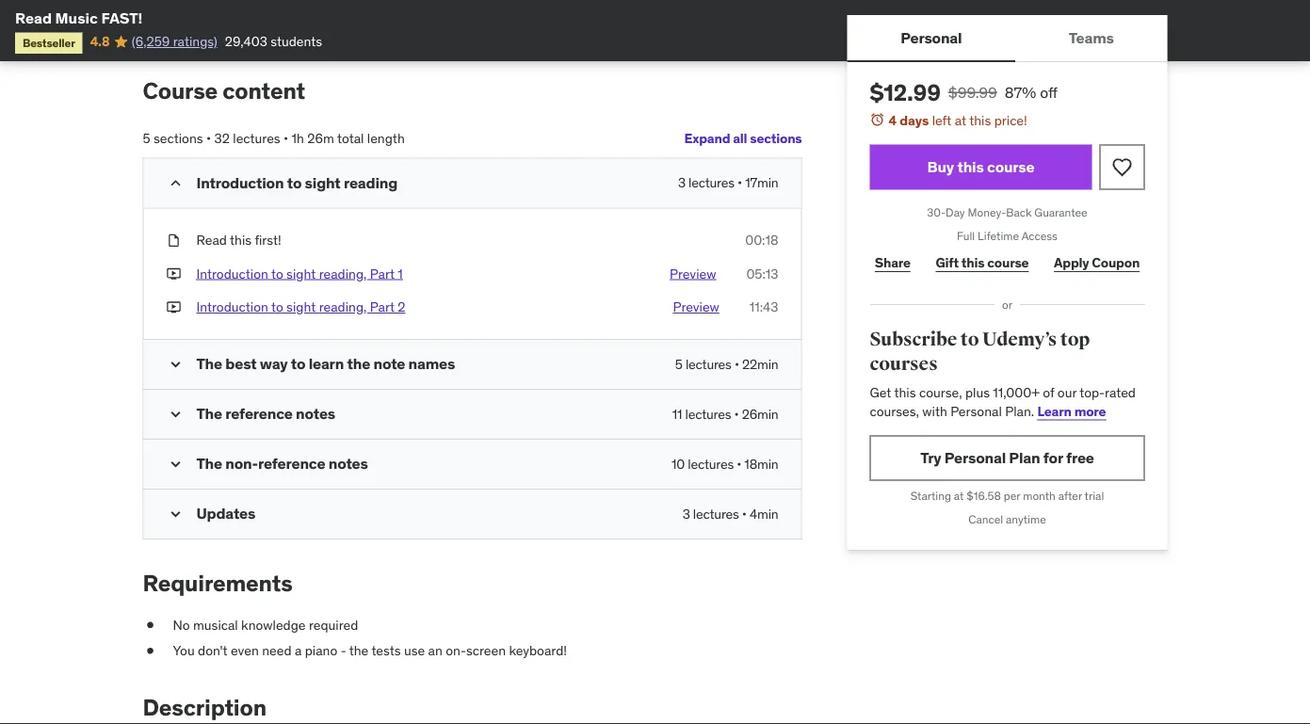 Task type: locate. For each thing, give the bounding box(es) containing it.
1 vertical spatial read
[[197, 232, 227, 249]]

• for the reference notes
[[735, 406, 739, 423]]

small image
[[166, 355, 185, 374], [166, 405, 185, 424], [166, 455, 185, 474]]

course down lifetime
[[988, 254, 1030, 271]]

learn
[[1038, 403, 1072, 420]]

preview left 05:13
[[670, 265, 717, 282]]

to for introduction to sight reading, part 2
[[271, 299, 283, 316]]

0 horizontal spatial 5
[[143, 130, 150, 147]]

• for updates
[[743, 506, 747, 523]]

this up courses,
[[895, 384, 917, 401]]

reading, up introduction to sight reading, part 2
[[319, 265, 367, 282]]

sight down 1h 26m
[[305, 173, 341, 192]]

wishlist image
[[1112, 156, 1134, 179]]

2 vertical spatial sight
[[287, 299, 316, 316]]

tab list containing personal
[[848, 15, 1168, 62]]

0 horizontal spatial sections
[[154, 130, 203, 147]]

18min
[[745, 456, 779, 473]]

0 horizontal spatial read
[[15, 8, 52, 27]]

apply coupon button
[[1050, 244, 1146, 282]]

1 vertical spatial small image
[[166, 405, 185, 424]]

lectures down expand
[[689, 174, 735, 191]]

even
[[231, 643, 259, 660]]

$16.58
[[967, 489, 1002, 504]]

the for the non-reference notes
[[197, 454, 222, 474]]

the left best
[[197, 354, 222, 374]]

reading, down "introduction to sight reading, part 1" button at the top
[[319, 299, 367, 316]]

price!
[[995, 112, 1028, 129]]

3 the from the top
[[197, 454, 222, 474]]

read up bestseller
[[15, 8, 52, 27]]

this inside "get this course, plus 11,000+ of our top-rated courses, with personal plan."
[[895, 384, 917, 401]]

1 reading, from the top
[[319, 265, 367, 282]]

small image for introduction to sight reading
[[166, 174, 185, 193]]

apply coupon
[[1055, 254, 1141, 271]]

2 the from the top
[[197, 404, 222, 424]]

2 vertical spatial introduction
[[197, 299, 268, 316]]

0 vertical spatial read
[[15, 8, 52, 27]]

off
[[1041, 82, 1058, 102]]

learn more link
[[1038, 403, 1107, 420]]

1 vertical spatial the
[[197, 404, 222, 424]]

87%
[[1005, 82, 1037, 102]]

1 vertical spatial small image
[[166, 505, 185, 524]]

this down $99.99
[[970, 112, 992, 129]]

more
[[1075, 403, 1107, 420]]

subscribe to udemy's top courses
[[870, 328, 1091, 376]]

sections inside dropdown button
[[750, 130, 803, 147]]

1 vertical spatial sight
[[287, 265, 316, 282]]

trial
[[1085, 489, 1105, 504]]

fast!
[[101, 8, 143, 27]]

2 part from the top
[[370, 299, 395, 316]]

personal down plus
[[951, 403, 1003, 420]]

small image left "non-"
[[166, 455, 185, 474]]

part for 2
[[370, 299, 395, 316]]

preview
[[670, 265, 717, 282], [673, 299, 720, 316]]

use
[[404, 643, 425, 660]]

students
[[271, 33, 323, 50]]

to inside subscribe to udemy's top courses
[[961, 328, 980, 352]]

expand
[[685, 130, 731, 147]]

2 small image from the top
[[166, 405, 185, 424]]

11
[[673, 406, 683, 423]]

1 introduction from the top
[[197, 173, 284, 192]]

buy
[[928, 157, 955, 177]]

course up back
[[988, 157, 1035, 177]]

lectures for notes
[[686, 406, 732, 423]]

0 vertical spatial personal
[[901, 28, 963, 47]]

a
[[295, 643, 302, 660]]

read
[[15, 8, 52, 27], [197, 232, 227, 249]]

3 small image from the top
[[166, 455, 185, 474]]

small image for updates
[[166, 505, 185, 524]]

1 vertical spatial reading,
[[319, 299, 367, 316]]

no
[[173, 617, 190, 634]]

0 vertical spatial 3
[[678, 174, 686, 191]]

1 vertical spatial the
[[349, 643, 369, 660]]

course inside button
[[988, 157, 1035, 177]]

to left udemy's
[[961, 328, 980, 352]]

share button
[[870, 244, 916, 282]]

this for read this first!
[[230, 232, 252, 249]]

teams button
[[1016, 15, 1168, 60]]

small image left updates
[[166, 505, 185, 524]]

1 small image from the top
[[166, 355, 185, 374]]

1 horizontal spatial 5
[[676, 356, 683, 373]]

0 vertical spatial the
[[197, 354, 222, 374]]

29,403 students
[[225, 33, 323, 50]]

plan
[[1010, 448, 1041, 468]]

lectures right the "11"
[[686, 406, 732, 423]]

personal up $12.99
[[901, 28, 963, 47]]

xsmall image
[[166, 231, 181, 250]]

this for get this course, plus 11,000+ of our top-rated courses, with personal plan.
[[895, 384, 917, 401]]

0 vertical spatial part
[[370, 265, 395, 282]]

1 vertical spatial at
[[955, 489, 965, 504]]

to for introduction to sight reading
[[287, 173, 302, 192]]

1
[[398, 265, 403, 282]]

3 down 10 at the right bottom of the page
[[683, 506, 691, 523]]

0 vertical spatial reading,
[[319, 265, 367, 282]]

1 part from the top
[[370, 265, 395, 282]]

the
[[197, 354, 222, 374], [197, 404, 222, 424], [197, 454, 222, 474]]

to for introduction to sight reading, part 1
[[271, 265, 283, 282]]

1 the from the top
[[197, 354, 222, 374]]

0 vertical spatial introduction
[[197, 173, 284, 192]]

0 vertical spatial small image
[[166, 355, 185, 374]]

part left 1
[[370, 265, 395, 282]]

1 vertical spatial 5
[[676, 356, 683, 373]]

the for the best way to learn the note names
[[197, 354, 222, 374]]

personal up $16.58
[[945, 448, 1007, 468]]

this right buy
[[958, 157, 985, 177]]

get
[[870, 384, 892, 401]]

on-
[[446, 643, 466, 660]]

personal inside "get this course, plus 11,000+ of our top-rated courses, with personal plan."
[[951, 403, 1003, 420]]

$12.99
[[870, 78, 941, 107]]

to down "introduction to sight reading, part 1" button at the top
[[271, 299, 283, 316]]

back
[[1007, 206, 1032, 220]]

first!
[[255, 232, 282, 249]]

this inside "link"
[[962, 254, 985, 271]]

1 horizontal spatial read
[[197, 232, 227, 249]]

0 vertical spatial sight
[[305, 173, 341, 192]]

0 vertical spatial 5
[[143, 130, 150, 147]]

29,403
[[225, 33, 268, 50]]

content
[[223, 77, 305, 105]]

introduction up best
[[197, 299, 268, 316]]

sight for introduction to sight reading, part 2
[[287, 299, 316, 316]]

courses,
[[870, 403, 920, 420]]

2 vertical spatial personal
[[945, 448, 1007, 468]]

introduction to sight reading, part 1 button
[[197, 265, 403, 283]]

the best way to learn the note names
[[197, 354, 455, 374]]

introduction down the read this first!
[[197, 265, 268, 282]]

5 down course
[[143, 130, 150, 147]]

3 down expand
[[678, 174, 686, 191]]

lectures right 10 at the right bottom of the page
[[688, 456, 734, 473]]

udemy's
[[983, 328, 1058, 352]]

1 vertical spatial part
[[370, 299, 395, 316]]

the right -
[[349, 643, 369, 660]]

read right xsmall icon on the top left
[[197, 232, 227, 249]]

introduction for introduction to sight reading, part 2
[[197, 299, 268, 316]]

gift
[[936, 254, 959, 271]]

5 up the "11"
[[676, 356, 683, 373]]

1h 26m
[[292, 130, 335, 147]]

• left 18min
[[737, 456, 742, 473]]

5 for 5 sections • 32 lectures • 1h 26m total length
[[143, 130, 150, 147]]

preview for 05:13
[[670, 265, 717, 282]]

2 small image from the top
[[166, 505, 185, 524]]

at left $16.58
[[955, 489, 965, 504]]

lectures left 22min
[[686, 356, 732, 373]]

apply
[[1055, 254, 1090, 271]]

the left "non-"
[[197, 454, 222, 474]]

plan.
[[1006, 403, 1035, 420]]

2 vertical spatial the
[[197, 454, 222, 474]]

sight up introduction to sight reading, part 2
[[287, 265, 316, 282]]

music
[[55, 8, 98, 27]]

lectures right 32
[[233, 130, 281, 147]]

to right way
[[291, 354, 306, 374]]

1 vertical spatial personal
[[951, 403, 1003, 420]]

introduction down 32
[[197, 173, 284, 192]]

• left 22min
[[735, 356, 740, 373]]

xsmall image
[[166, 265, 181, 283], [166, 298, 181, 317], [143, 616, 158, 635], [143, 642, 158, 661]]

tab list
[[848, 15, 1168, 62]]

ratings)
[[173, 33, 218, 50]]

the left note
[[347, 354, 371, 374]]

1 small image from the top
[[166, 174, 185, 193]]

read for read music fast!
[[15, 8, 52, 27]]

per
[[1004, 489, 1021, 504]]

course for gift this course
[[988, 254, 1030, 271]]

22min
[[743, 356, 779, 373]]

• left 17min
[[738, 174, 743, 191]]

sight for introduction to sight reading, part 1
[[287, 265, 316, 282]]

the up the non-reference notes
[[197, 404, 222, 424]]

course content
[[143, 77, 305, 105]]

2 introduction from the top
[[197, 265, 268, 282]]

1 horizontal spatial sections
[[750, 130, 803, 147]]

reference down way
[[226, 404, 293, 424]]

1 vertical spatial course
[[988, 254, 1030, 271]]

reference down the reference notes
[[258, 454, 326, 474]]

10
[[672, 456, 685, 473]]

introduction to sight reading, part 1
[[197, 265, 403, 282]]

introduction for introduction to sight reading, part 1
[[197, 265, 268, 282]]

1 vertical spatial preview
[[673, 299, 720, 316]]

learn more
[[1038, 403, 1107, 420]]

try personal plan for free link
[[870, 436, 1146, 481]]

0 vertical spatial small image
[[166, 174, 185, 193]]

part
[[370, 265, 395, 282], [370, 299, 395, 316]]

this for buy this course
[[958, 157, 985, 177]]

small image left best
[[166, 355, 185, 374]]

course inside "link"
[[988, 254, 1030, 271]]

$99.99
[[949, 82, 998, 102]]

1 vertical spatial 3
[[683, 506, 691, 523]]

reading,
[[319, 265, 367, 282], [319, 299, 367, 316]]

to down 1h 26m
[[287, 173, 302, 192]]

$12.99 $99.99 87% off
[[870, 78, 1058, 107]]

length
[[367, 130, 405, 147]]

of
[[1044, 384, 1055, 401]]

lectures
[[233, 130, 281, 147], [689, 174, 735, 191], [686, 356, 732, 373], [686, 406, 732, 423], [688, 456, 734, 473], [694, 506, 740, 523]]

1 vertical spatial introduction
[[197, 265, 268, 282]]

2 reading, from the top
[[319, 299, 367, 316]]

small image for the reference notes
[[166, 405, 185, 424]]

read music fast!
[[15, 8, 143, 27]]

sections left 32
[[154, 130, 203, 147]]

at right left
[[955, 112, 967, 129]]

to for subscribe to udemy's top courses
[[961, 328, 980, 352]]

part for 1
[[370, 265, 395, 282]]

0 vertical spatial course
[[988, 157, 1035, 177]]

requirements
[[143, 569, 293, 598]]

small image left the reference notes
[[166, 405, 185, 424]]

• left 26min
[[735, 406, 739, 423]]

try personal plan for free
[[921, 448, 1095, 468]]

small image up xsmall icon on the top left
[[166, 174, 185, 193]]

guarantee
[[1035, 206, 1088, 220]]

lectures for way
[[686, 356, 732, 373]]

sections right all
[[750, 130, 803, 147]]

00:18
[[746, 232, 779, 249]]

personal
[[901, 28, 963, 47], [951, 403, 1003, 420], [945, 448, 1007, 468]]

buy this course button
[[870, 145, 1093, 190]]

this left first!
[[230, 232, 252, 249]]

30-day money-back guarantee full lifetime access
[[928, 206, 1088, 244]]

gift this course link
[[931, 244, 1035, 282]]

• left '4min'
[[743, 506, 747, 523]]

0 vertical spatial the
[[347, 354, 371, 374]]

to down first!
[[271, 265, 283, 282]]

small image
[[166, 174, 185, 193], [166, 505, 185, 524]]

3
[[678, 174, 686, 191], [683, 506, 691, 523]]

alarm image
[[870, 112, 885, 127]]

read for read this first!
[[197, 232, 227, 249]]

0 vertical spatial preview
[[670, 265, 717, 282]]

this right the gift at right top
[[962, 254, 985, 271]]

30-
[[928, 206, 946, 220]]

2 vertical spatial small image
[[166, 455, 185, 474]]

preview up 5 lectures • 22min
[[673, 299, 720, 316]]

sight down "introduction to sight reading, part 1" button at the top
[[287, 299, 316, 316]]

part left "2"
[[370, 299, 395, 316]]

3 for introduction to sight reading
[[678, 174, 686, 191]]

3 introduction from the top
[[197, 299, 268, 316]]

this inside button
[[958, 157, 985, 177]]

3 for updates
[[683, 506, 691, 523]]



Task type: vqa. For each thing, say whether or not it's contained in the screenshot.
Lecture
no



Task type: describe. For each thing, give the bounding box(es) containing it.
(6,259 ratings)
[[132, 33, 218, 50]]

0 vertical spatial notes
[[296, 404, 336, 424]]

day
[[946, 206, 966, 220]]

at inside starting at $16.58 per month after trial cancel anytime
[[955, 489, 965, 504]]

• left 32
[[206, 130, 211, 147]]

try
[[921, 448, 942, 468]]

5 for 5 lectures • 22min
[[676, 356, 683, 373]]

11,000+
[[994, 384, 1040, 401]]

3 lectures • 17min
[[678, 174, 779, 191]]

11 lectures • 26min
[[673, 406, 779, 423]]

our
[[1058, 384, 1077, 401]]

screen
[[466, 643, 506, 660]]

• for the non-reference notes
[[737, 456, 742, 473]]

get this course, plus 11,000+ of our top-rated courses, with personal plan.
[[870, 384, 1137, 420]]

1 vertical spatial notes
[[329, 454, 368, 474]]

05:13
[[747, 265, 779, 282]]

gift this course
[[936, 254, 1030, 271]]

month
[[1024, 489, 1056, 504]]

all
[[733, 130, 748, 147]]

lectures for sight
[[689, 174, 735, 191]]

reading, for 2
[[319, 299, 367, 316]]

course for buy this course
[[988, 157, 1035, 177]]

small image for the best way to learn the note names
[[166, 355, 185, 374]]

5 sections • 32 lectures • 1h 26m total length
[[143, 130, 405, 147]]

17min
[[746, 174, 779, 191]]

after
[[1059, 489, 1083, 504]]

best
[[226, 354, 257, 374]]

nasdaq image
[[159, 3, 267, 39]]

• for the best way to learn the note names
[[735, 356, 740, 373]]

required
[[309, 617, 358, 634]]

course,
[[920, 384, 963, 401]]

knowledge
[[241, 617, 306, 634]]

expand all sections button
[[685, 120, 803, 158]]

need
[[262, 643, 292, 660]]

1 vertical spatial reference
[[258, 454, 326, 474]]

course
[[143, 77, 218, 105]]

the reference notes
[[197, 404, 336, 424]]

keyboard!
[[509, 643, 567, 660]]

expand all sections
[[685, 130, 803, 147]]

top-
[[1080, 384, 1106, 401]]

piano
[[305, 643, 338, 660]]

introduction for introduction to sight reading
[[197, 173, 284, 192]]

share
[[875, 254, 911, 271]]

3 lectures • 4min
[[683, 506, 779, 523]]

left
[[933, 112, 952, 129]]

5 lectures • 22min
[[676, 356, 779, 373]]

the for the reference notes
[[197, 404, 222, 424]]

2
[[398, 299, 406, 316]]

subscribe
[[870, 328, 958, 352]]

coupon
[[1093, 254, 1141, 271]]

lectures left '4min'
[[694, 506, 740, 523]]

sight for introduction to sight reading
[[305, 173, 341, 192]]

updates
[[197, 504, 256, 524]]

reading, for 1
[[319, 265, 367, 282]]

introduction to sight reading, part 2 button
[[197, 298, 406, 317]]

buy this course
[[928, 157, 1035, 177]]

-
[[341, 643, 346, 660]]

anytime
[[1007, 512, 1047, 527]]

starting
[[911, 489, 952, 504]]

reading
[[344, 173, 398, 192]]

rated
[[1106, 384, 1137, 401]]

lectures for reference
[[688, 456, 734, 473]]

introduction to sight reading
[[197, 173, 398, 192]]

this for gift this course
[[962, 254, 985, 271]]

courses
[[870, 353, 938, 376]]

don't
[[198, 643, 228, 660]]

way
[[260, 354, 288, 374]]

volkswagen image
[[317, 3, 358, 39]]

• left 1h 26m
[[284, 130, 289, 147]]

• for introduction to sight reading
[[738, 174, 743, 191]]

bestseller
[[23, 35, 75, 50]]

personal inside button
[[901, 28, 963, 47]]

small image for the non-reference notes
[[166, 455, 185, 474]]

an
[[428, 643, 443, 660]]

0 vertical spatial at
[[955, 112, 967, 129]]

musical
[[193, 617, 238, 634]]

for
[[1044, 448, 1064, 468]]

you
[[173, 643, 195, 660]]

learn
[[309, 354, 344, 374]]

full
[[958, 229, 976, 244]]

with
[[923, 403, 948, 420]]

4.8
[[90, 33, 110, 50]]

32
[[214, 130, 230, 147]]

note
[[374, 354, 405, 374]]

plus
[[966, 384, 991, 401]]

free
[[1067, 448, 1095, 468]]

you don't even need a piano - the tests use an on-screen keyboard!
[[173, 643, 567, 660]]

tests
[[372, 643, 401, 660]]

starting at $16.58 per month after trial cancel anytime
[[911, 489, 1105, 527]]

0 vertical spatial reference
[[226, 404, 293, 424]]

10 lectures • 18min
[[672, 456, 779, 473]]

introduction to sight reading, part 2
[[197, 299, 406, 316]]

(6,259
[[132, 33, 170, 50]]

personal button
[[848, 15, 1016, 60]]

no musical knowledge required
[[173, 617, 358, 634]]

preview for 11:43
[[673, 299, 720, 316]]

4min
[[750, 506, 779, 523]]



